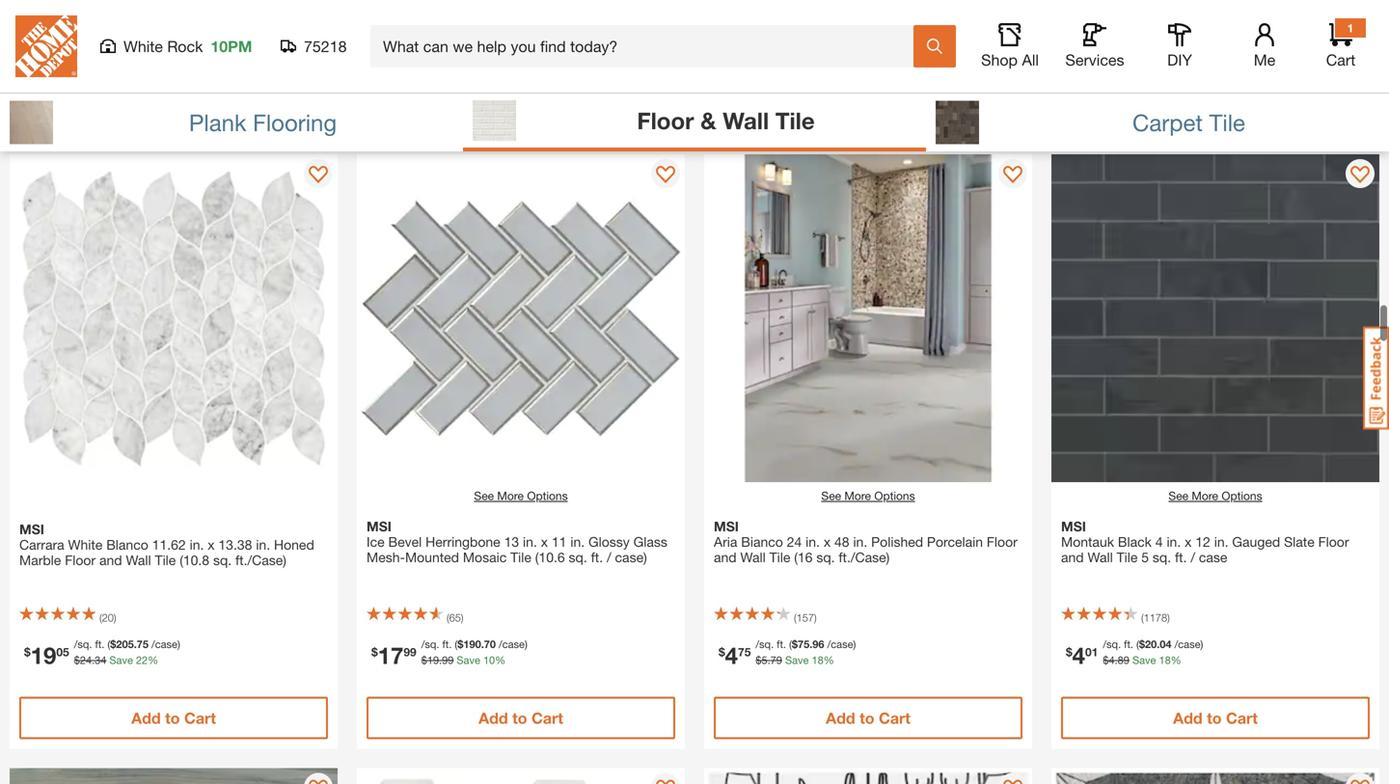 Task type: describe. For each thing, give the bounding box(es) containing it.
case
[[1199, 550, 1228, 565]]

diy button
[[1149, 23, 1211, 69]]

) inside $ 19 05 /sq. ft. ( $ 205 . 75 /case ) $ 24 . 34 save 22 %
[[178, 638, 180, 651]]

10
[[483, 654, 495, 667]]

sq. inside msi ice bevel herringbone 13 in. x 11 in. glossy glass mesh-mounted mosaic tile (10.6 sq. ft. / case)
[[569, 550, 587, 565]]

22 inside 3 76 /sq. ft. ( $ 60 . 22 /case ) $ 4 . 59 save 18 %
[[465, 24, 477, 37]]

60
[[451, 24, 462, 37]]

/ inside msi ice bevel herringbone 13 in. x 11 in. glossy glass mesh-mounted mosaic tile (10.6 sq. ft. / case)
[[607, 550, 611, 565]]

ft. inside msi montauk black 4 in. x 12 in. gauged slate floor and wall tile 5 sq. ft. / case
[[1175, 550, 1187, 565]]

( 157 )
[[794, 612, 817, 624]]

0 vertical spatial 48
[[1179, 24, 1191, 37]]

carrara
[[19, 537, 64, 553]]

/sq. left 45
[[756, 24, 774, 37]]

oh my dog 9-3/4 in. x 9-3/4 in. porcelain floor and wall tile (10.88 sq. ft./case) image
[[704, 769, 1033, 785]]

cart down white rock 10pm
[[184, 95, 216, 113]]

13 inside msi ice bevel herringbone 13 in. x 11 in. glossy glass mesh-mounted mosaic tile (10.6 sq. ft. / case)
[[504, 534, 519, 550]]

bevel
[[388, 534, 422, 550]]

add down 3 76 /sq. ft. ( $ 60 . 22 /case ) $ 4 . 59 save 18 %
[[479, 95, 508, 113]]

carpet tile
[[1133, 108, 1246, 136]]

carpet tile button
[[926, 94, 1390, 152]]

/sq. for 05
[[74, 638, 92, 651]]

20 inside $ 4 01 /sq. ft. ( $ 20 . 04 /case ) $ 4 . 89 save 18 %
[[1145, 638, 1157, 651]]

carpet
[[1133, 108, 1203, 136]]

ft. inside 3 76 /sq. ft. ( $ 60 . 22 /case ) $ 4 . 59 save 18 %
[[430, 24, 439, 37]]

59
[[423, 40, 435, 53]]

ft. inside "$ 5 65 /sq. ft. $ 7 . 13 save 21 %"
[[82, 24, 92, 37]]

ice bevel herringbone 13 in. x 11 in. glossy glass mesh-mounted mosaic tile (10.6 sq. ft. / case) image
[[357, 154, 685, 483]]

/sq. for 65
[[61, 24, 79, 37]]

/case right 45
[[828, 24, 854, 37]]

tile inside msi ice bevel herringbone 13 in. x 11 in. glossy glass mesh-mounted mosaic tile (10.6 sq. ft. / case)
[[511, 550, 532, 565]]

75 inside $ 19 05 /sq. ft. ( $ 205 . 75 /case ) $ 24 . 34 save 22 %
[[137, 638, 149, 651]]

76
[[391, 31, 404, 45]]

( inside $ 17 99 /sq. ft. ( $ 190 . 70 /case ) $ 19 . 99 save 10 %
[[455, 638, 458, 651]]

) inside 3 76 /sq. ft. ( $ 60 . 22 /case ) $ 4 . 59 save 18 %
[[506, 24, 509, 37]]

floor & wall tile image
[[473, 99, 516, 142]]

. inside "$ 5 65 /sq. ft. $ 7 . 13 save 21 %"
[[73, 40, 76, 53]]

96
[[813, 638, 825, 651]]

arabescato carrara venato cube 11.75 in. x 12 in. mixed marble floor and wall tile (9.8 sq. ft./case) image
[[357, 769, 685, 785]]

04
[[1160, 638, 1172, 651]]

x inside msi montauk black 4 in. x 12 in. gauged slate floor and wall tile 5 sq. ft. / case
[[1185, 534, 1192, 550]]

see more options for x
[[474, 489, 568, 503]]

floor inside msi carrara white blanco 11.62 in. x 13.38 in. honed marble floor and wall tile (10.8 sq. ft./case)
[[65, 552, 96, 568]]

save for msi carrara white blanco 11.62 in. x 13.38 in. honed marble floor and wall tile (10.8 sq. ft./case)
[[109, 654, 133, 667]]

) inside $ 17 99 /sq. ft. ( $ 190 . 70 /case ) $ 19 . 99 save 10 %
[[525, 638, 528, 651]]

white inside msi carrara white blanco 11.62 in. x 13.38 in. honed marble floor and wall tile (10.8 sq. ft./case)
[[68, 537, 103, 553]]

( 20 )
[[99, 612, 116, 624]]

plank flooring button
[[0, 94, 463, 152]]

black
[[1118, 534, 1152, 550]]

glossy
[[589, 534, 630, 550]]

7
[[67, 40, 73, 53]]

1
[[1348, 21, 1354, 35]]

plank
[[189, 108, 246, 136]]

shop
[[981, 51, 1018, 69]]

ft. left 45
[[777, 24, 786, 37]]

in. right 11
[[571, 534, 585, 550]]

carpet tile image
[[936, 101, 979, 144]]

options for in.
[[527, 489, 568, 503]]

display image for oh my dog 9-3/4 in. x 9-3/4 in. porcelain floor and wall tile (10.88 sq. ft./case) image
[[1004, 780, 1023, 785]]

tile right carpet at right
[[1210, 108, 1246, 136]]

floor & wall tile
[[637, 106, 815, 134]]

/case for msi montauk black 4 in. x 12 in. gauged slate floor and wall tile 5 sq. ft. / case
[[1175, 638, 1201, 651]]

cart down 1
[[1327, 51, 1356, 69]]

190
[[464, 638, 481, 651]]

11
[[552, 534, 567, 550]]

$ 4 01 /sq. ft. ( $ 20 . 04 /case ) $ 4 . 89 save 18 %
[[1066, 638, 1204, 669]]

10pm
[[211, 37, 252, 55]]

options for gauged
[[1222, 489, 1263, 503]]

marble
[[19, 552, 61, 568]]

services
[[1066, 51, 1125, 69]]

) up 190
[[461, 612, 464, 624]]

0 horizontal spatial 99
[[404, 646, 417, 659]]

22 inside $ 19 05 /sq. ft. ( $ 205 . 75 /case ) $ 24 . 34 save 22 %
[[136, 654, 148, 667]]

floor inside msi aria bianco 24 in. x 48 in. polished porcelain floor and wall tile (16 sq. ft./case)
[[987, 534, 1018, 550]]

options for polished
[[875, 489, 915, 503]]

sq. inside msi montauk black 4 in. x 12 in. gauged slate floor and wall tile 5 sq. ft. / case
[[1153, 550, 1172, 565]]

mounted
[[405, 550, 459, 565]]

ice
[[367, 534, 385, 550]]

see more options link for 12
[[1169, 487, 1263, 505]]

( 1178 )
[[1142, 612, 1170, 624]]

tile right the & in the right of the page
[[776, 106, 815, 134]]

$ 4 75 /sq. ft. ( $ 75 . 96 /case ) $ 5 . 79 save 18 %
[[719, 638, 856, 669]]

display image for ice bevel herringbone 13 in. x 11 in. glossy glass mesh-mounted mosaic tile (10.6 sq. ft. / case) image
[[656, 166, 676, 185]]

carrara white blanco 11.62 in. x 13.38 in. honed marble floor and wall tile (10.8 sq. ft./case) image
[[10, 154, 338, 483]]

cart up arabescato carrara venato cube 11.75 in. x 12 in. mixed marble floor and wall tile (9.8 sq. ft./case) image
[[532, 709, 563, 728]]

blanco
[[106, 537, 148, 553]]

% for msi ice bevel herringbone 13 in. x 11 in. glossy glass mesh-mounted mosaic tile (10.6 sq. ft. / case)
[[495, 654, 506, 667]]

/sq. for 01
[[1103, 638, 1121, 651]]

honed
[[274, 537, 314, 553]]

add down white rock 10pm
[[131, 95, 161, 113]]

45
[[798, 24, 810, 37]]

diy
[[1168, 51, 1193, 69]]

msi carrara white blanco 11.62 in. x 13.38 in. honed marble floor and wall tile (10.8 sq. ft./case)
[[19, 522, 314, 568]]

slate
[[1285, 534, 1315, 550]]

(16
[[794, 550, 813, 565]]

&
[[701, 106, 717, 134]]

/ inside msi montauk black 4 in. x 12 in. gauged slate floor and wall tile 5 sq. ft. / case
[[1191, 550, 1196, 565]]

add up sardinia azul 8 in. x 48 in. polished porcelain wood look floor and wall tile (10.66 sq. ft./case) image
[[131, 709, 161, 728]]

more for 48
[[845, 489, 871, 503]]

add down diy
[[1174, 95, 1203, 113]]

add up compass star lava stone 8 in. x 8 in. porcelain floor and wall tile (11.5 sq. ft./case) image
[[1174, 709, 1203, 728]]

see more options for 48
[[822, 489, 915, 503]]

flooring
[[253, 108, 337, 136]]

70
[[484, 638, 496, 651]]

sq. inside msi carrara white blanco 11.62 in. x 13.38 in. honed marble floor and wall tile (10.8 sq. ft./case)
[[213, 552, 232, 568]]

feedback link image
[[1364, 326, 1390, 430]]

/case for msi carrara white blanco 11.62 in. x 13.38 in. honed marble floor and wall tile (10.8 sq. ft./case)
[[152, 638, 178, 651]]

% inside "$ 5 65 /sq. ft. $ 7 . 13 save 21 %"
[[129, 40, 140, 53]]

75218 button
[[281, 37, 347, 56]]

% for msi montauk black 4 in. x 12 in. gauged slate floor and wall tile 5 sq. ft. / case
[[1171, 654, 1182, 667]]

19 inside $ 17 99 /sq. ft. ( $ 190 . 70 /case ) $ 19 . 99 save 10 %
[[427, 654, 439, 667]]

48 inside msi aria bianco 24 in. x 48 in. polished porcelain floor and wall tile (16 sq. ft./case)
[[835, 534, 850, 550]]

$ 19 05 /sq. ft. ( $ 205 . 75 /case ) $ 24 . 34 save 22 %
[[24, 638, 180, 669]]

add up oh my dog 9-3/4 in. x 9-3/4 in. porcelain floor and wall tile (10.88 sq. ft./case) image
[[826, 709, 856, 728]]

% for msi aria bianco 24 in. x 48 in. polished porcelain floor and wall tile (16 sq. ft./case)
[[824, 654, 834, 667]]

/sq. inside 3 76 /sq. ft. ( $ 60 . 22 /case ) $ 4 . 59 save 18 %
[[409, 24, 427, 37]]

) right 45
[[854, 24, 856, 37]]

cart down me on the top of page
[[1226, 95, 1258, 113]]

display image for sardinia azul 8 in. x 48 in. polished porcelain wood look floor and wall tile (10.66 sq. ft./case) image
[[309, 780, 328, 785]]

ft./case) inside msi carrara white blanco 11.62 in. x 13.38 in. honed marble floor and wall tile (10.8 sq. ft./case)
[[236, 552, 287, 568]]

cart right "floor & wall tile" icon
[[532, 95, 563, 113]]

and for montauk
[[1062, 550, 1084, 565]]

18 inside $ 4 01 /sq. ft. ( $ 20 . 04 /case ) $ 4 . 89 save 18 %
[[1159, 654, 1171, 667]]

porcelain
[[927, 534, 983, 550]]

in. right 12
[[1215, 534, 1229, 550]]

msi montauk black 4 in. x 12 in. gauged slate floor and wall tile 5 sq. ft. / case
[[1062, 519, 1350, 565]]

cart 1
[[1327, 21, 1356, 69]]

gauged
[[1233, 534, 1281, 550]]

x inside msi carrara white blanco 11.62 in. x 13.38 in. honed marble floor and wall tile (10.8 sq. ft./case)
[[208, 537, 215, 553]]

18 down 210 . 48 at the top right of page
[[1178, 40, 1190, 53]]

17
[[378, 642, 404, 669]]

montauk black 4 in. x 12 in. gauged slate floor and wall tile 5 sq. ft. / case image
[[1052, 154, 1380, 483]]

in. right 13.38
[[256, 537, 270, 553]]

and for aria
[[714, 550, 737, 565]]

34 inside $ 19 05 /sq. ft. ( $ 205 . 75 /case ) $ 24 . 34 save 22 %
[[95, 654, 107, 667]]

save for msi ice bevel herringbone 13 in. x 11 in. glossy glass mesh-mounted mosaic tile (10.6 sq. ft. / case)
[[457, 654, 480, 667]]

( inside $ 19 05 /sq. ft. ( $ 205 . 75 /case ) $ 24 . 34 save 22 %
[[107, 638, 110, 651]]

see for herringbone
[[474, 489, 494, 503]]

11.62
[[152, 537, 186, 553]]

1 horizontal spatial 75
[[738, 646, 751, 659]]

4 inside 3 76 /sq. ft. ( $ 60 . 22 /case ) $ 4 . 59 save 18 %
[[414, 40, 420, 53]]

13.38
[[218, 537, 252, 553]]

( up $ 19 05 /sq. ft. ( $ 205 . 75 /case ) $ 24 . 34 save 22 %
[[99, 612, 102, 624]]

) up 205
[[114, 612, 116, 624]]

msi aria bianco 24 in. x 48 in. polished porcelain floor and wall tile (16 sq. ft./case)
[[714, 519, 1018, 565]]

01
[[1086, 646, 1099, 659]]

/sq. ft. ( $ 45 . 34 /case )
[[756, 24, 856, 37]]

3
[[378, 28, 391, 55]]

more for 12
[[1192, 489, 1219, 503]]

save inside "$ 5 65 /sq. ft. $ 7 . 13 save 21 %"
[[91, 40, 114, 53]]

( up $ 17 99 /sq. ft. ( $ 190 . 70 /case ) $ 19 . 99 save 10 %
[[447, 612, 449, 624]]

) inside $ 4 01 /sq. ft. ( $ 20 . 04 /case ) $ 4 . 89 save 18 %
[[1201, 638, 1204, 651]]

75218
[[304, 37, 347, 55]]

ft. inside $ 19 05 /sq. ft. ( $ 205 . 75 /case ) $ 24 . 34 save 22 %
[[95, 638, 105, 651]]

in. right 'bianco'
[[806, 534, 820, 550]]

plank flooring image
[[10, 101, 53, 144]]

18 inside $ 4 75 /sq. ft. ( $ 75 . 96 /case ) $ 5 . 79 save 18 %
[[812, 654, 824, 667]]

3 76 /sq. ft. ( $ 60 . 22 /case ) $ 4 . 59 save 18 %
[[378, 24, 509, 55]]

in. left polished
[[853, 534, 868, 550]]



Task type: locate. For each thing, give the bounding box(es) containing it.
save down 60
[[438, 40, 462, 53]]

65 up $ 17 99 /sq. ft. ( $ 190 . 70 /case ) $ 19 . 99 save 10 %
[[449, 612, 461, 624]]

0 horizontal spatial 5
[[31, 28, 43, 55]]

1 horizontal spatial 24
[[787, 534, 802, 550]]

3 see from the left
[[1169, 489, 1189, 503]]

157
[[797, 612, 814, 624]]

1 horizontal spatial 5
[[762, 654, 768, 667]]

in. right 11.62
[[190, 537, 204, 553]]

more
[[497, 489, 524, 503], [845, 489, 871, 503], [1192, 489, 1219, 503]]

options
[[527, 489, 568, 503], [875, 489, 915, 503], [1222, 489, 1263, 503]]

1 horizontal spatial ft./case)
[[839, 550, 890, 565]]

display image for arabescato carrara venato cube 11.75 in. x 12 in. mixed marble floor and wall tile (9.8 sq. ft./case) image
[[656, 780, 676, 785]]

0 horizontal spatial see more options link
[[474, 487, 568, 505]]

0 horizontal spatial ft./case)
[[236, 552, 287, 568]]

24 inside $ 19 05 /sq. ft. ( $ 205 . 75 /case ) $ 24 . 34 save 22 %
[[80, 654, 92, 667]]

12
[[1196, 534, 1211, 550]]

2 horizontal spatial see more options link
[[1169, 487, 1263, 505]]

msi inside msi ice bevel herringbone 13 in. x 11 in. glossy glass mesh-mounted mosaic tile (10.6 sq. ft. / case)
[[367, 519, 392, 535]]

see more options
[[474, 489, 568, 503], [822, 489, 915, 503], [1169, 489, 1263, 503]]

/case right 205
[[152, 638, 178, 651]]

% down 96
[[824, 654, 834, 667]]

( inside $ 4 01 /sq. ft. ( $ 20 . 04 /case ) $ 4 . 89 save 18 %
[[1137, 638, 1140, 651]]

1 horizontal spatial 20
[[1145, 638, 1157, 651]]

1 horizontal spatial more
[[845, 489, 871, 503]]

cart up oh my dog 9-3/4 in. x 9-3/4 in. porcelain floor and wall tile (10.88 sq. ft./case) image
[[879, 709, 911, 728]]

0 horizontal spatial 13
[[76, 40, 88, 53]]

2 see from the left
[[822, 489, 842, 503]]

/sq. inside "$ 5 65 /sq. ft. $ 7 . 13 save 21 %"
[[61, 24, 79, 37]]

99 left 10
[[442, 654, 454, 667]]

/case inside 3 76 /sq. ft. ( $ 60 . 22 /case ) $ 4 . 59 save 18 %
[[480, 24, 506, 37]]

1 vertical spatial 24
[[80, 654, 92, 667]]

/case right 70
[[499, 638, 525, 651]]

/case
[[480, 24, 506, 37], [828, 24, 854, 37], [152, 638, 178, 651], [499, 638, 525, 651], [828, 638, 854, 651], [1175, 638, 1201, 651]]

0 horizontal spatial 20
[[102, 612, 114, 624]]

bianco
[[741, 534, 783, 550]]

0 horizontal spatial /
[[607, 550, 611, 565]]

mosaic
[[463, 550, 507, 565]]

0 vertical spatial 34
[[813, 24, 825, 37]]

see more options link up msi montauk black 4 in. x 12 in. gauged slate floor and wall tile 5 sq. ft. / case
[[1169, 487, 1263, 505]]

18
[[465, 40, 476, 53], [1178, 40, 1190, 53], [812, 654, 824, 667], [1159, 654, 1171, 667]]

0 vertical spatial 24
[[787, 534, 802, 550]]

19 right all on the top of the page
[[1073, 28, 1099, 55]]

0 horizontal spatial 48
[[835, 534, 850, 550]]

18 down 96
[[812, 654, 824, 667]]

1 vertical spatial white
[[68, 537, 103, 553]]

( 65 )
[[447, 612, 464, 624]]

5 right montauk
[[1142, 550, 1149, 565]]

me
[[1254, 51, 1276, 69]]

5 inside $ 4 75 /sq. ft. ( $ 75 . 96 /case ) $ 5 . 79 save 18 %
[[762, 654, 768, 667]]

x inside msi aria bianco 24 in. x 48 in. polished porcelain floor and wall tile (16 sq. ft./case)
[[824, 534, 831, 550]]

% inside $ 4 75 /sq. ft. ( $ 75 . 96 /case ) $ 5 . 79 save 18 %
[[824, 654, 834, 667]]

2 / from the left
[[1191, 550, 1196, 565]]

( left 190
[[455, 638, 458, 651]]

18 inside 3 76 /sq. ft. ( $ 60 . 22 /case ) $ 4 . 59 save 18 %
[[465, 40, 476, 53]]

aria bianco 24 in. x 48 in. polished porcelain floor and wall tile (16 sq. ft./case) image
[[704, 154, 1033, 483], [704, 154, 1033, 483]]

205
[[116, 638, 134, 651]]

1 vertical spatial 13
[[504, 534, 519, 550]]

1 / from the left
[[607, 550, 611, 565]]

0 vertical spatial 20
[[102, 612, 114, 624]]

19 67
[[1073, 28, 1111, 55]]

ft. inside msi ice bevel herringbone 13 in. x 11 in. glossy glass mesh-mounted mosaic tile (10.6 sq. ft. / case)
[[591, 550, 603, 565]]

34
[[813, 24, 825, 37], [95, 654, 107, 667]]

19
[[1073, 28, 1099, 55], [31, 642, 56, 669], [427, 654, 439, 667]]

2 horizontal spatial options
[[1222, 489, 1263, 503]]

1 horizontal spatial 22
[[465, 24, 477, 37]]

0 horizontal spatial 19
[[31, 642, 56, 669]]

floor right 'slate'
[[1319, 534, 1350, 550]]

white left rock
[[124, 37, 163, 55]]

What can we help you find today? search field
[[383, 26, 913, 67]]

0 horizontal spatial see
[[474, 489, 494, 503]]

ft. inside $ 4 01 /sq. ft. ( $ 20 . 04 /case ) $ 4 . 89 save 18 %
[[1124, 638, 1134, 651]]

1 horizontal spatial see more options link
[[822, 487, 915, 505]]

19 inside $ 19 05 /sq. ft. ( $ 205 . 75 /case ) $ 24 . 34 save 22 %
[[31, 642, 56, 669]]

5 inside msi montauk black 4 in. x 12 in. gauged slate floor and wall tile 5 sq. ft. / case
[[1142, 550, 1149, 565]]

48 right (16 at the right bottom of page
[[835, 534, 850, 550]]

msi for carrara
[[19, 522, 44, 538]]

% inside $ 19 05 /sq. ft. ( $ 205 . 75 /case ) $ 24 . 34 save 22 %
[[148, 654, 158, 667]]

msi for ice
[[367, 519, 392, 535]]

0 horizontal spatial and
[[99, 552, 122, 568]]

montauk
[[1062, 534, 1115, 550]]

msi inside msi montauk black 4 in. x 12 in. gauged slate floor and wall tile 5 sq. ft. / case
[[1062, 519, 1087, 535]]

1 more from the left
[[497, 489, 524, 503]]

floor right marble
[[65, 552, 96, 568]]

and left black
[[1062, 550, 1084, 565]]

floor inside button
[[637, 106, 694, 134]]

)
[[506, 24, 509, 37], [854, 24, 856, 37], [114, 612, 116, 624], [461, 612, 464, 624], [814, 612, 817, 624], [1168, 612, 1170, 624], [178, 638, 180, 651], [525, 638, 528, 651], [854, 638, 856, 651], [1201, 638, 1204, 651]]

13 left (10.6
[[504, 534, 519, 550]]

case)
[[615, 550, 647, 565]]

shop all
[[981, 51, 1039, 69]]

$ 17 99 /sq. ft. ( $ 190 . 70 /case ) $ 19 . 99 save 10 %
[[372, 638, 528, 669]]

see up msi aria bianco 24 in. x 48 in. polished porcelain floor and wall tile (16 sq. ft./case)
[[822, 489, 842, 503]]

0 horizontal spatial 34
[[95, 654, 107, 667]]

wall inside msi montauk black 4 in. x 12 in. gauged slate floor and wall tile 5 sq. ft. / case
[[1088, 550, 1113, 565]]

display image for montauk black 4 in. x 12 in. gauged slate floor and wall tile 5 sq. ft. / case image
[[1351, 166, 1370, 185]]

me button
[[1234, 23, 1296, 69]]

2 horizontal spatial more
[[1192, 489, 1219, 503]]

/case right 04
[[1175, 638, 1201, 651]]

sardinia azul 8 in. x 48 in. polished porcelain wood look floor and wall tile (10.66 sq. ft./case) image
[[10, 769, 338, 785]]

) right 04
[[1201, 638, 1204, 651]]

more up msi ice bevel herringbone 13 in. x 11 in. glossy glass mesh-mounted mosaic tile (10.6 sq. ft. / case)
[[497, 489, 524, 503]]

( up $ 4 01 /sq. ft. ( $ 20 . 04 /case ) $ 4 . 89 save 18 %
[[1142, 612, 1144, 624]]

1 vertical spatial 65
[[449, 612, 461, 624]]

13 inside "$ 5 65 /sq. ft. $ 7 . 13 save 21 %"
[[76, 40, 88, 53]]

see for 24
[[822, 489, 842, 503]]

x left 12
[[1185, 534, 1192, 550]]

1 horizontal spatial options
[[875, 489, 915, 503]]

21
[[117, 40, 129, 53]]

4 inside msi montauk black 4 in. x 12 in. gauged slate floor and wall tile 5 sq. ft. / case
[[1156, 534, 1163, 550]]

2 horizontal spatial 5
[[1142, 550, 1149, 565]]

) up 04
[[1168, 612, 1170, 624]]

1 see more options from the left
[[474, 489, 568, 503]]

/ left 12
[[1191, 550, 1196, 565]]

2 horizontal spatial 75
[[798, 638, 810, 651]]

x left 13.38
[[208, 537, 215, 553]]

2 more from the left
[[845, 489, 871, 503]]

2 horizontal spatial see
[[1169, 489, 1189, 503]]

4 inside $ 4 75 /sq. ft. ( $ 75 . 96 /case ) $ 5 . 79 save 18 %
[[725, 642, 738, 669]]

3 see more options link from the left
[[1169, 487, 1263, 505]]

aria
[[714, 534, 738, 550]]

5 left 79
[[762, 654, 768, 667]]

more up msi aria bianco 24 in. x 48 in. polished porcelain floor and wall tile (16 sq. ft./case)
[[845, 489, 871, 503]]

2 see more options link from the left
[[822, 487, 915, 505]]

and inside msi carrara white blanco 11.62 in. x 13.38 in. honed marble floor and wall tile (10.8 sq. ft./case)
[[99, 552, 122, 568]]

1 vertical spatial 5
[[1142, 550, 1149, 565]]

) right 60
[[506, 24, 509, 37]]

13
[[76, 40, 88, 53], [504, 534, 519, 550]]

20 left 04
[[1145, 638, 1157, 651]]

0 horizontal spatial 24
[[80, 654, 92, 667]]

0 horizontal spatial see more options
[[474, 489, 568, 503]]

/sq. inside $ 4 75 /sq. ft. ( $ 75 . 96 /case ) $ 5 . 79 save 18 %
[[756, 638, 774, 651]]

) right 70
[[525, 638, 528, 651]]

save for msi aria bianco 24 in. x 48 in. polished porcelain floor and wall tile (16 sq. ft./case)
[[785, 654, 809, 667]]

in. left 11
[[523, 534, 537, 550]]

and left 'bianco'
[[714, 550, 737, 565]]

2 vertical spatial 5
[[762, 654, 768, 667]]

cart
[[1327, 51, 1356, 69], [184, 95, 216, 113], [532, 95, 563, 113], [1226, 95, 1258, 113], [184, 709, 216, 728], [532, 709, 563, 728], [879, 709, 911, 728], [1226, 709, 1258, 728]]

/case for msi aria bianco 24 in. x 48 in. polished porcelain floor and wall tile (16 sq. ft./case)
[[828, 638, 854, 651]]

1 options from the left
[[527, 489, 568, 503]]

1 horizontal spatial 48
[[1179, 24, 1191, 37]]

glass
[[634, 534, 668, 550]]

save right '89'
[[1133, 654, 1156, 667]]

options up gauged
[[1222, 489, 1263, 503]]

$ 5 65 /sq. ft. $ 7 . 13 save 21 %
[[24, 24, 140, 55]]

floor
[[637, 106, 694, 134], [987, 534, 1018, 550], [1319, 534, 1350, 550], [65, 552, 96, 568]]

1 horizontal spatial 34
[[813, 24, 825, 37]]

/case right 96
[[828, 638, 854, 651]]

wall inside msi carrara white blanco 11.62 in. x 13.38 in. honed marble floor and wall tile (10.8 sq. ft./case)
[[126, 552, 151, 568]]

ft. inside $ 4 75 /sq. ft. ( $ 75 . 96 /case ) $ 5 . 79 save 18 %
[[777, 638, 786, 651]]

( inside 3 76 /sq. ft. ( $ 60 . 22 /case ) $ 4 . 59 save 18 %
[[442, 24, 445, 37]]

floor & wall tile button
[[463, 94, 926, 152]]

( up $ 4 75 /sq. ft. ( $ 75 . 96 /case ) $ 5 . 79 save 18 %
[[794, 612, 797, 624]]

79
[[771, 654, 783, 667]]

and up the "( 20 )"
[[99, 552, 122, 568]]

05
[[56, 646, 69, 659]]

/sq. inside $ 17 99 /sq. ft. ( $ 190 . 70 /case ) $ 19 . 99 save 10 %
[[421, 638, 440, 651]]

1 horizontal spatial see more options
[[822, 489, 915, 503]]

wall left 11.62
[[126, 552, 151, 568]]

msi inside msi aria bianco 24 in. x 48 in. polished porcelain floor and wall tile (16 sq. ft./case)
[[714, 519, 739, 535]]

ft./case) inside msi aria bianco 24 in. x 48 in. polished porcelain floor and wall tile (16 sq. ft./case)
[[839, 550, 890, 565]]

5 inside "$ 5 65 /sq. ft. $ 7 . 13 save 21 %"
[[31, 28, 43, 55]]

/sq. up 59 at the left top of the page
[[409, 24, 427, 37]]

see more options link for x
[[474, 487, 568, 505]]

save inside 3 76 /sq. ft. ( $ 60 . 22 /case ) $ 4 . 59 save 18 %
[[438, 40, 462, 53]]

1 horizontal spatial see
[[822, 489, 842, 503]]

/case inside $ 4 75 /sq. ft. ( $ 75 . 96 /case ) $ 5 . 79 save 18 %
[[828, 638, 854, 651]]

1 vertical spatial 20
[[1145, 638, 1157, 651]]

20 up $ 19 05 /sq. ft. ( $ 205 . 75 /case ) $ 24 . 34 save 22 %
[[102, 612, 114, 624]]

options up polished
[[875, 489, 915, 503]]

1 vertical spatial 48
[[835, 534, 850, 550]]

48 right 210
[[1179, 24, 1191, 37]]

(10.6
[[535, 550, 565, 565]]

1178
[[1144, 612, 1168, 624]]

( left 04
[[1137, 638, 1140, 651]]

ft. up 79
[[777, 638, 786, 651]]

0 vertical spatial 5
[[31, 28, 43, 55]]

sq. inside msi aria bianco 24 in. x 48 in. polished porcelain floor and wall tile (16 sq. ft./case)
[[817, 550, 835, 565]]

polished
[[872, 534, 924, 550]]

/case inside $ 17 99 /sq. ft. ( $ 190 . 70 /case ) $ 19 . 99 save 10 %
[[499, 638, 525, 651]]

(
[[442, 24, 445, 37], [789, 24, 792, 37], [99, 612, 102, 624], [447, 612, 449, 624], [794, 612, 797, 624], [1142, 612, 1144, 624], [107, 638, 110, 651], [455, 638, 458, 651], [789, 638, 792, 651], [1137, 638, 1140, 651]]

tile inside msi aria bianco 24 in. x 48 in. polished porcelain floor and wall tile (16 sq. ft./case)
[[770, 550, 791, 565]]

22 right 60
[[465, 24, 477, 37]]

sq. right the (10.8
[[213, 552, 232, 568]]

% right 59 at the left top of the page
[[476, 40, 487, 53]]

% inside $ 17 99 /sq. ft. ( $ 190 . 70 /case ) $ 19 . 99 save 10 %
[[495, 654, 506, 667]]

add to cart button
[[19, 83, 328, 125], [367, 83, 676, 125], [1062, 83, 1370, 125], [19, 697, 328, 740], [367, 697, 676, 740], [714, 697, 1023, 740], [1062, 697, 1370, 740]]

floor inside msi montauk black 4 in. x 12 in. gauged slate floor and wall tile 5 sq. ft. / case
[[1319, 534, 1350, 550]]

( left 45
[[789, 24, 792, 37]]

wall inside msi aria bianco 24 in. x 48 in. polished porcelain floor and wall tile (16 sq. ft./case)
[[741, 550, 766, 565]]

ft. left 205
[[95, 638, 105, 651]]

msi up mesh-
[[367, 519, 392, 535]]

/case inside $ 4 01 /sq. ft. ( $ 20 . 04 /case ) $ 4 . 89 save 18 %
[[1175, 638, 1201, 651]]

2 horizontal spatial see more options
[[1169, 489, 1263, 503]]

save inside $ 4 75 /sq. ft. ( $ 75 . 96 /case ) $ 5 . 79 save 18 %
[[785, 654, 809, 667]]

wall
[[723, 106, 769, 134], [741, 550, 766, 565], [1088, 550, 1113, 565], [126, 552, 151, 568]]

save inside $ 4 01 /sq. ft. ( $ 20 . 04 /case ) $ 4 . 89 save 18 %
[[1133, 654, 1156, 667]]

22
[[465, 24, 477, 37], [136, 654, 148, 667]]

save
[[91, 40, 114, 53], [438, 40, 462, 53], [109, 654, 133, 667], [457, 654, 480, 667], [785, 654, 809, 667], [1133, 654, 1156, 667]]

save inside $ 17 99 /sq. ft. ( $ 190 . 70 /case ) $ 19 . 99 save 10 %
[[457, 654, 480, 667]]

1 horizontal spatial /
[[1191, 550, 1196, 565]]

ft.
[[82, 24, 92, 37], [430, 24, 439, 37], [777, 24, 786, 37], [591, 550, 603, 565], [1175, 550, 1187, 565], [95, 638, 105, 651], [442, 638, 452, 651], [777, 638, 786, 651], [1124, 638, 1134, 651]]

3 more from the left
[[1192, 489, 1219, 503]]

1 see more options link from the left
[[474, 487, 568, 505]]

20
[[102, 612, 114, 624], [1145, 638, 1157, 651]]

/case for msi ice bevel herringbone 13 in. x 11 in. glossy glass mesh-mounted mosaic tile (10.6 sq. ft. / case)
[[499, 638, 525, 651]]

display image
[[309, 166, 328, 185], [656, 166, 676, 185], [1004, 166, 1023, 185], [1351, 166, 1370, 185], [309, 780, 328, 785], [656, 780, 676, 785], [1004, 780, 1023, 785], [1351, 780, 1370, 785]]

in. left 12
[[1167, 534, 1181, 550]]

wall left black
[[1088, 550, 1113, 565]]

compass star lava stone 8 in. x 8 in. porcelain floor and wall tile (11.5 sq. ft./case) image
[[1052, 769, 1380, 785]]

all
[[1022, 51, 1039, 69]]

% inside $ 4 01 /sq. ft. ( $ 20 . 04 /case ) $ 4 . 89 save 18 %
[[1171, 654, 1182, 667]]

/sq.
[[61, 24, 79, 37], [409, 24, 427, 37], [756, 24, 774, 37], [74, 638, 92, 651], [421, 638, 440, 651], [756, 638, 774, 651], [1103, 638, 1121, 651]]

2 horizontal spatial and
[[1062, 550, 1084, 565]]

1 horizontal spatial white
[[124, 37, 163, 55]]

2 options from the left
[[875, 489, 915, 503]]

1 horizontal spatial and
[[714, 550, 737, 565]]

ft. up '89'
[[1124, 638, 1134, 651]]

see more options link
[[474, 487, 568, 505], [822, 487, 915, 505], [1169, 487, 1263, 505]]

save for msi montauk black 4 in. x 12 in. gauged slate floor and wall tile 5 sq. ft. / case
[[1133, 654, 1156, 667]]

1 horizontal spatial 99
[[442, 654, 454, 667]]

22 right the 05
[[136, 654, 148, 667]]

display image for compass star lava stone 8 in. x 8 in. porcelain floor and wall tile (11.5 sq. ft./case) image
[[1351, 780, 1370, 785]]

msi inside msi carrara white blanco 11.62 in. x 13.38 in. honed marble floor and wall tile (10.8 sq. ft./case)
[[19, 522, 44, 538]]

shop all button
[[979, 23, 1041, 69]]

cart up sardinia azul 8 in. x 48 in. polished porcelain wood look floor and wall tile (10.66 sq. ft./case) image
[[184, 709, 216, 728]]

plank flooring
[[189, 108, 337, 136]]

) up 96
[[814, 612, 817, 624]]

1 horizontal spatial 65
[[449, 612, 461, 624]]

% inside 3 76 /sq. ft. ( $ 60 . 22 /case ) $ 4 . 59 save 18 %
[[476, 40, 487, 53]]

19 left 205
[[31, 642, 56, 669]]

msi for aria
[[714, 519, 739, 535]]

0 horizontal spatial more
[[497, 489, 524, 503]]

( inside $ 4 75 /sq. ft. ( $ 75 . 96 /case ) $ 5 . 79 save 18 %
[[789, 638, 792, 651]]

210 . 48
[[1158, 24, 1191, 37]]

herringbone
[[426, 534, 501, 550]]

89
[[1118, 654, 1130, 667]]

65 inside "$ 5 65 /sq. ft. $ 7 . 13 save 21 %"
[[43, 31, 56, 45]]

save down 205
[[109, 654, 133, 667]]

mesh-
[[367, 550, 405, 565]]

3 options from the left
[[1222, 489, 1263, 503]]

ft./case) right the (10.8
[[236, 552, 287, 568]]

/case right 60
[[480, 24, 506, 37]]

0 vertical spatial white
[[124, 37, 163, 55]]

1 see from the left
[[474, 489, 494, 503]]

msi for montauk
[[1062, 519, 1087, 535]]

services button
[[1064, 23, 1126, 69]]

tile inside msi montauk black 4 in. x 12 in. gauged slate floor and wall tile 5 sq. ft. / case
[[1117, 550, 1138, 565]]

white
[[124, 37, 163, 55], [68, 537, 103, 553]]

0 vertical spatial 65
[[43, 31, 56, 45]]

48
[[1179, 24, 1191, 37], [835, 534, 850, 550]]

ft. up 59 at the left top of the page
[[430, 24, 439, 37]]

0 horizontal spatial 65
[[43, 31, 56, 45]]

see more options up msi ice bevel herringbone 13 in. x 11 in. glossy glass mesh-mounted mosaic tile (10.6 sq. ft. / case)
[[474, 489, 568, 503]]

67
[[1099, 31, 1111, 45]]

75
[[137, 638, 149, 651], [798, 638, 810, 651], [738, 646, 751, 659]]

and
[[714, 550, 737, 565], [1062, 550, 1084, 565], [99, 552, 122, 568]]

75 left 96
[[798, 638, 810, 651]]

more up msi montauk black 4 in. x 12 in. gauged slate floor and wall tile 5 sq. ft. / case
[[1192, 489, 1219, 503]]

save down 190
[[457, 654, 480, 667]]

2 horizontal spatial 19
[[1073, 28, 1099, 55]]

msi left black
[[1062, 519, 1087, 535]]

/case inside $ 19 05 /sq. ft. ( $ 205 . 75 /case ) $ 24 . 34 save 22 %
[[152, 638, 178, 651]]

tile inside msi carrara white blanco 11.62 in. x 13.38 in. honed marble floor and wall tile (10.8 sq. ft./case)
[[155, 552, 176, 568]]

19 right 17
[[427, 654, 439, 667]]

3 see more options from the left
[[1169, 489, 1263, 503]]

% right the 05
[[148, 654, 158, 667]]

(10.8
[[180, 552, 209, 568]]

white left 'blanco'
[[68, 537, 103, 553]]

add down 10
[[479, 709, 508, 728]]

the home depot logo image
[[15, 15, 77, 77]]

add to cart
[[131, 95, 216, 113], [479, 95, 563, 113], [1174, 95, 1258, 113], [131, 709, 216, 728], [479, 709, 563, 728], [826, 709, 911, 728], [1174, 709, 1258, 728]]

/sq. up 79
[[756, 638, 774, 651]]

x inside msi ice bevel herringbone 13 in. x 11 in. glossy glass mesh-mounted mosaic tile (10.6 sq. ft. / case)
[[541, 534, 548, 550]]

0 horizontal spatial white
[[68, 537, 103, 553]]

wall right the & in the right of the page
[[723, 106, 769, 134]]

/sq. up 7
[[61, 24, 79, 37]]

x right (16 at the right bottom of page
[[824, 534, 831, 550]]

% for msi carrara white blanco 11.62 in. x 13.38 in. honed marble floor and wall tile (10.8 sq. ft./case)
[[148, 654, 158, 667]]

0 horizontal spatial 75
[[137, 638, 149, 651]]

ft./case)
[[839, 550, 890, 565], [236, 552, 287, 568]]

ft./case) right (16 at the right bottom of page
[[839, 550, 890, 565]]

1 vertical spatial 22
[[136, 654, 148, 667]]

display image for carrara white blanco 11.62 in. x 13.38 in. honed marble floor and wall tile (10.8 sq. ft./case) image
[[309, 166, 328, 185]]

in.
[[523, 534, 537, 550], [571, 534, 585, 550], [806, 534, 820, 550], [853, 534, 868, 550], [1167, 534, 1181, 550], [1215, 534, 1229, 550], [190, 537, 204, 553], [256, 537, 270, 553]]

0 vertical spatial 13
[[76, 40, 88, 53]]

/
[[607, 550, 611, 565], [1191, 550, 1196, 565]]

more for x
[[497, 489, 524, 503]]

wall inside button
[[723, 106, 769, 134]]

65 left 7
[[43, 31, 56, 45]]

) right 205
[[178, 638, 180, 651]]

and inside msi montauk black 4 in. x 12 in. gauged slate floor and wall tile 5 sq. ft. / case
[[1062, 550, 1084, 565]]

/ left case)
[[607, 550, 611, 565]]

24 inside msi aria bianco 24 in. x 48 in. polished porcelain floor and wall tile (16 sq. ft./case)
[[787, 534, 802, 550]]

and inside msi aria bianco 24 in. x 48 in. polished porcelain floor and wall tile (16 sq. ft./case)
[[714, 550, 737, 565]]

/sq. for 99
[[421, 638, 440, 651]]

0 vertical spatial 22
[[465, 24, 477, 37]]

1 horizontal spatial 13
[[504, 534, 519, 550]]

see more options for 12
[[1169, 489, 1263, 503]]

2 see more options from the left
[[822, 489, 915, 503]]

210
[[1158, 24, 1176, 37]]

0 horizontal spatial 22
[[136, 654, 148, 667]]

see
[[474, 489, 494, 503], [822, 489, 842, 503], [1169, 489, 1189, 503]]

/sq. right the 05
[[74, 638, 92, 651]]

see for 4
[[1169, 489, 1189, 503]]

cart up compass star lava stone 8 in. x 8 in. porcelain floor and wall tile (11.5 sq. ft./case) image
[[1226, 709, 1258, 728]]

/sq. inside $ 4 01 /sq. ft. ( $ 20 . 04 /case ) $ 4 . 89 save 18 %
[[1103, 638, 1121, 651]]

) inside $ 4 75 /sq. ft. ( $ 75 . 96 /case ) $ 5 . 79 save 18 %
[[854, 638, 856, 651]]

ft. inside $ 17 99 /sq. ft. ( $ 190 . 70 /case ) $ 19 . 99 save 10 %
[[442, 638, 452, 651]]

to
[[165, 95, 180, 113], [513, 95, 527, 113], [1207, 95, 1222, 113], [165, 709, 180, 728], [513, 709, 527, 728], [860, 709, 875, 728], [1207, 709, 1222, 728]]

white rock 10pm
[[124, 37, 252, 55]]

msi ice bevel herringbone 13 in. x 11 in. glossy glass mesh-mounted mosaic tile (10.6 sq. ft. / case)
[[367, 519, 668, 565]]

save inside $ 19 05 /sq. ft. ( $ 205 . 75 /case ) $ 24 . 34 save 22 %
[[109, 654, 133, 667]]

see more options link up msi ice bevel herringbone 13 in. x 11 in. glossy glass mesh-mounted mosaic tile (10.6 sq. ft. / case)
[[474, 487, 568, 505]]

/sq. inside $ 19 05 /sq. ft. ( $ 205 . 75 /case ) $ 24 . 34 save 22 %
[[74, 638, 92, 651]]

see more options link up msi aria bianco 24 in. x 48 in. polished porcelain floor and wall tile (16 sq. ft./case)
[[822, 487, 915, 505]]

/sq. for 75
[[756, 638, 774, 651]]

see more options link for 48
[[822, 487, 915, 505]]

0 horizontal spatial options
[[527, 489, 568, 503]]

% down 04
[[1171, 654, 1182, 667]]

$
[[445, 24, 451, 37], [792, 24, 798, 37], [24, 31, 31, 45], [61, 40, 67, 53], [409, 40, 414, 53], [110, 638, 116, 651], [458, 638, 464, 651], [792, 638, 798, 651], [1140, 638, 1145, 651], [24, 646, 31, 659], [372, 646, 378, 659], [719, 646, 725, 659], [1066, 646, 1073, 659], [74, 654, 80, 667], [421, 654, 427, 667], [756, 654, 762, 667], [1103, 654, 1109, 667]]

rock
[[167, 37, 203, 55]]

1 vertical spatial 34
[[95, 654, 107, 667]]

tile left (10.6
[[511, 550, 532, 565]]

24 right the 05
[[80, 654, 92, 667]]

1 horizontal spatial 19
[[427, 654, 439, 667]]



Task type: vqa. For each thing, say whether or not it's contained in the screenshot.
More
yes



